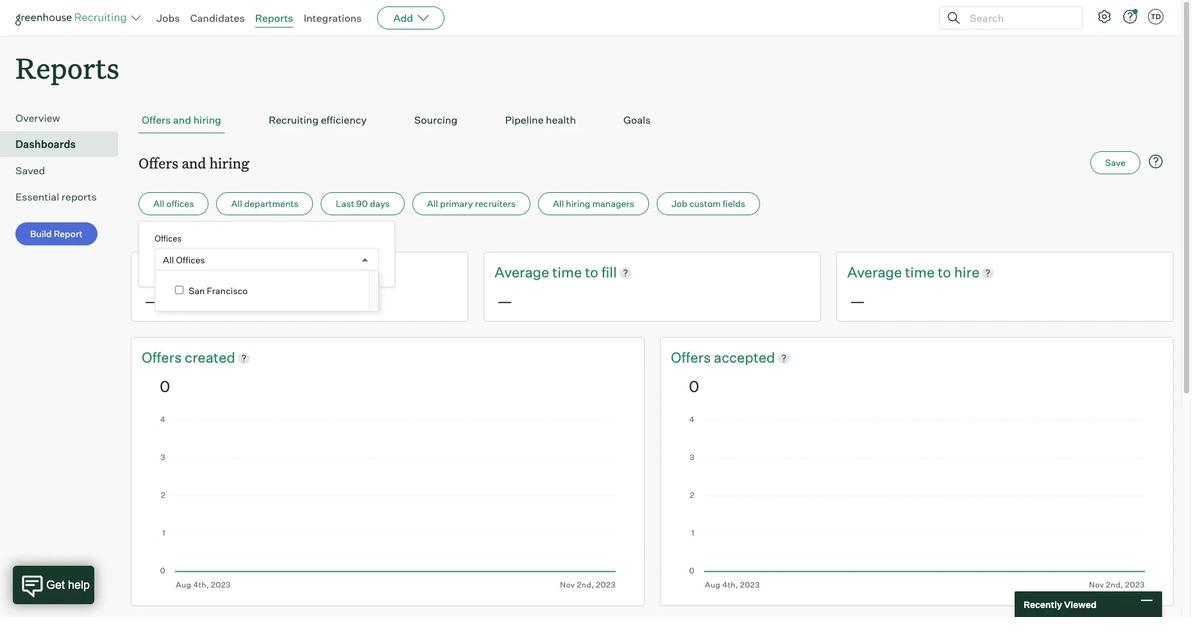 Task type: vqa. For each thing, say whether or not it's contained in the screenshot.
tab list on the top of page
yes



Task type: describe. For each thing, give the bounding box(es) containing it.
reports link
[[255, 12, 293, 24]]

offers and hiring inside button
[[142, 114, 221, 127]]

saved link
[[15, 163, 113, 179]]

average for hire
[[848, 264, 902, 281]]

to link for fill
[[585, 263, 602, 283]]

created link
[[185, 348, 235, 368]]

overview link
[[15, 110, 113, 126]]

pipeline
[[505, 114, 544, 127]]

hire
[[955, 264, 980, 281]]

1 vertical spatial hiring
[[209, 153, 249, 173]]

offer acceptance
[[142, 264, 257, 281]]

essential
[[15, 191, 59, 204]]

rate
[[257, 264, 283, 281]]

average link for fill
[[495, 263, 553, 283]]

1 vertical spatial offers and hiring
[[139, 153, 249, 173]]

jobs
[[157, 12, 180, 24]]

— for fill
[[497, 292, 513, 311]]

2023
[[202, 232, 224, 243]]

to for fill
[[585, 264, 599, 281]]

average for fill
[[495, 264, 549, 281]]

managers
[[593, 198, 635, 209]]

xychart image for created
[[160, 417, 616, 590]]

essential reports
[[15, 191, 97, 204]]

goals
[[624, 114, 651, 127]]

viewed
[[1064, 600, 1097, 611]]

San Francisco checkbox
[[175, 286, 184, 295]]

save button
[[1091, 152, 1141, 175]]

all for all offices
[[153, 198, 164, 209]]

candidates link
[[190, 12, 245, 24]]

offers and hiring button
[[139, 107, 225, 134]]

recently
[[1024, 600, 1063, 611]]

1 vertical spatial offices
[[176, 255, 205, 265]]

td button
[[1146, 6, 1167, 27]]

fields
[[723, 198, 746, 209]]

accepted
[[714, 349, 776, 366]]

candidates
[[190, 12, 245, 24]]

90
[[356, 198, 368, 209]]

0 vertical spatial reports
[[255, 12, 293, 24]]

sourcing
[[414, 114, 458, 127]]

job
[[672, 198, 688, 209]]

build report button
[[15, 223, 97, 246]]

configure image
[[1097, 9, 1113, 24]]

efficiency
[[321, 114, 367, 127]]

accepted link
[[714, 348, 776, 368]]

departments
[[244, 198, 299, 209]]

dashboards
[[15, 138, 76, 151]]

saved
[[15, 164, 45, 177]]

last 90 days
[[336, 198, 390, 209]]

faq image
[[1149, 154, 1164, 170]]

hiring inside offers and hiring button
[[193, 114, 221, 127]]

pipeline health
[[505, 114, 576, 127]]

all primary recruiters
[[427, 198, 516, 209]]

offers link for created
[[142, 348, 185, 368]]

primary
[[440, 198, 473, 209]]

sourcing button
[[411, 107, 461, 134]]

4
[[158, 232, 165, 243]]

0 vertical spatial offices
[[155, 234, 182, 244]]

report
[[54, 229, 83, 239]]

pipeline health button
[[502, 107, 579, 134]]

xychart image for accepted
[[689, 417, 1145, 590]]

all departments button
[[216, 193, 313, 216]]

all for all departments
[[231, 198, 242, 209]]

1 — from the left
[[144, 292, 160, 311]]

hire link
[[955, 263, 980, 283]]

aug 4 - nov 2, 2023
[[139, 232, 224, 243]]

job custom fields
[[672, 198, 746, 209]]

recruiting efficiency
[[269, 114, 367, 127]]

— for hire
[[850, 292, 866, 311]]

offers link for accepted
[[671, 348, 714, 368]]

health
[[546, 114, 576, 127]]

recruiting
[[269, 114, 319, 127]]

to for hire
[[938, 264, 951, 281]]

acceptance link
[[178, 263, 257, 283]]

0 for accepted
[[689, 377, 700, 396]]

all hiring managers button
[[538, 193, 649, 216]]

integrations link
[[304, 12, 362, 24]]

created
[[185, 349, 235, 366]]



Task type: locate. For each thing, give the bounding box(es) containing it.
offices
[[166, 198, 194, 209]]

0 horizontal spatial to link
[[585, 263, 602, 283]]

recruiters
[[475, 198, 516, 209]]

offices
[[155, 234, 182, 244], [176, 255, 205, 265]]

jobs link
[[157, 12, 180, 24]]

to left hire
[[938, 264, 951, 281]]

add
[[393, 12, 413, 24]]

average time to for hire
[[848, 264, 955, 281]]

time link for hire
[[905, 263, 938, 283]]

td
[[1151, 12, 1161, 21]]

0 vertical spatial and
[[173, 114, 191, 127]]

greenhouse recruiting image
[[15, 10, 131, 26]]

overview
[[15, 112, 60, 125]]

td button
[[1149, 9, 1164, 24]]

and inside button
[[173, 114, 191, 127]]

time link
[[553, 263, 585, 283], [905, 263, 938, 283]]

reports
[[61, 191, 97, 204]]

offer
[[142, 264, 174, 281]]

1 horizontal spatial offers link
[[671, 348, 714, 368]]

to link for hire
[[938, 263, 955, 283]]

1 offers link from the left
[[142, 348, 185, 368]]

time for hire
[[905, 264, 935, 281]]

to
[[585, 264, 599, 281], [938, 264, 951, 281]]

average
[[495, 264, 549, 281], [848, 264, 902, 281]]

all for all offices
[[163, 255, 174, 265]]

2 time link from the left
[[905, 263, 938, 283]]

1 average link from the left
[[495, 263, 553, 283]]

all left offices
[[153, 198, 164, 209]]

1 horizontal spatial reports
[[255, 12, 293, 24]]

1 time link from the left
[[553, 263, 585, 283]]

2 to from the left
[[938, 264, 951, 281]]

and
[[173, 114, 191, 127], [182, 153, 206, 173]]

essential reports link
[[15, 189, 113, 205]]

all primary recruiters button
[[412, 193, 531, 216]]

all down the -
[[163, 255, 174, 265]]

xychart image
[[160, 417, 616, 590], [689, 417, 1145, 590]]

to link
[[585, 263, 602, 283], [938, 263, 955, 283]]

0 horizontal spatial to
[[585, 264, 599, 281]]

2 time from the left
[[905, 264, 935, 281]]

time for fill
[[553, 264, 582, 281]]

0 horizontal spatial average
[[495, 264, 549, 281]]

time
[[553, 264, 582, 281], [905, 264, 935, 281]]

fill link
[[602, 263, 617, 283]]

all offices
[[153, 198, 194, 209]]

1 horizontal spatial average
[[848, 264, 902, 281]]

san
[[189, 286, 205, 297]]

custom
[[690, 198, 721, 209]]

offers inside button
[[142, 114, 171, 127]]

aug
[[139, 232, 157, 243]]

0 horizontal spatial xychart image
[[160, 417, 616, 590]]

0 horizontal spatial time link
[[553, 263, 585, 283]]

integrations
[[304, 12, 362, 24]]

1 xychart image from the left
[[160, 417, 616, 590]]

rate link
[[257, 263, 283, 283]]

2 average time to from the left
[[848, 264, 955, 281]]

all left managers at top
[[553, 198, 564, 209]]

Search text field
[[967, 9, 1071, 27]]

0 vertical spatial offers and hiring
[[142, 114, 221, 127]]

save
[[1106, 157, 1126, 168]]

all departments
[[231, 198, 299, 209]]

reports right candidates on the left of the page
[[255, 12, 293, 24]]

average link for hire
[[848, 263, 905, 283]]

offers
[[142, 114, 171, 127], [139, 153, 178, 173], [142, 349, 185, 366], [671, 349, 714, 366]]

tab list containing offers and hiring
[[139, 107, 1167, 134]]

reports down 'greenhouse recruiting' 'image'
[[15, 49, 119, 87]]

last 90 days button
[[321, 193, 405, 216]]

0 horizontal spatial —
[[144, 292, 160, 311]]

2 offers link from the left
[[671, 348, 714, 368]]

average time to for fill
[[495, 264, 602, 281]]

dashboards link
[[15, 137, 113, 152]]

time link left the fill link
[[553, 263, 585, 283]]

days
[[370, 198, 390, 209]]

1 vertical spatial reports
[[15, 49, 119, 87]]

all hiring managers
[[553, 198, 635, 209]]

to left fill
[[585, 264, 599, 281]]

0 vertical spatial hiring
[[193, 114, 221, 127]]

time link left hire "link" on the right top of the page
[[905, 263, 938, 283]]

all for all primary recruiters
[[427, 198, 438, 209]]

all left the primary
[[427, 198, 438, 209]]

1 time from the left
[[553, 264, 582, 281]]

1 horizontal spatial to link
[[938, 263, 955, 283]]

1 horizontal spatial —
[[497, 292, 513, 311]]

francisco
[[207, 286, 248, 297]]

1 to from the left
[[585, 264, 599, 281]]

hiring
[[193, 114, 221, 127], [209, 153, 249, 173], [566, 198, 591, 209]]

offers link
[[142, 348, 185, 368], [671, 348, 714, 368]]

average link
[[495, 263, 553, 283], [848, 263, 905, 283]]

all inside 'button'
[[153, 198, 164, 209]]

1 horizontal spatial average time to
[[848, 264, 955, 281]]

recruiting efficiency button
[[266, 107, 370, 134]]

all offices
[[163, 255, 205, 265]]

hiring inside all hiring managers button
[[566, 198, 591, 209]]

1 horizontal spatial xychart image
[[689, 417, 1145, 590]]

nov
[[172, 232, 190, 243]]

0
[[160, 377, 170, 396], [689, 377, 700, 396]]

1 to link from the left
[[585, 263, 602, 283]]

san francisco
[[189, 286, 248, 297]]

1 horizontal spatial 0
[[689, 377, 700, 396]]

2 average link from the left
[[848, 263, 905, 283]]

1 horizontal spatial to
[[938, 264, 951, 281]]

all
[[153, 198, 164, 209], [231, 198, 242, 209], [427, 198, 438, 209], [553, 198, 564, 209], [163, 255, 174, 265]]

1 vertical spatial and
[[182, 153, 206, 173]]

tab list
[[139, 107, 1167, 134]]

time left fill
[[553, 264, 582, 281]]

1 average from the left
[[495, 264, 549, 281]]

offer link
[[142, 263, 178, 283]]

1 horizontal spatial average link
[[848, 263, 905, 283]]

all for all hiring managers
[[553, 198, 564, 209]]

2 average from the left
[[848, 264, 902, 281]]

1 horizontal spatial time
[[905, 264, 935, 281]]

1 0 from the left
[[160, 377, 170, 396]]

2,
[[192, 232, 200, 243]]

all inside button
[[427, 198, 438, 209]]

job custom fields button
[[657, 193, 760, 216]]

0 horizontal spatial average link
[[495, 263, 553, 283]]

last
[[336, 198, 354, 209]]

1 horizontal spatial time link
[[905, 263, 938, 283]]

time left hire
[[905, 264, 935, 281]]

0 horizontal spatial offers link
[[142, 348, 185, 368]]

0 horizontal spatial reports
[[15, 49, 119, 87]]

1 average time to from the left
[[495, 264, 602, 281]]

0 for created
[[160, 377, 170, 396]]

average time to
[[495, 264, 602, 281], [848, 264, 955, 281]]

offers and hiring
[[142, 114, 221, 127], [139, 153, 249, 173]]

2 0 from the left
[[689, 377, 700, 396]]

0 horizontal spatial time
[[553, 264, 582, 281]]

-
[[166, 232, 171, 243]]

2 xychart image from the left
[[689, 417, 1145, 590]]

2 vertical spatial hiring
[[566, 198, 591, 209]]

time link for fill
[[553, 263, 585, 283]]

2 horizontal spatial —
[[850, 292, 866, 311]]

2 — from the left
[[497, 292, 513, 311]]

0 horizontal spatial 0
[[160, 377, 170, 396]]

fill
[[602, 264, 617, 281]]

build
[[30, 229, 52, 239]]

build report
[[30, 229, 83, 239]]

recently viewed
[[1024, 600, 1097, 611]]

all left departments
[[231, 198, 242, 209]]

all offices button
[[139, 193, 209, 216]]

3 — from the left
[[850, 292, 866, 311]]

0 horizontal spatial average time to
[[495, 264, 602, 281]]

goals button
[[620, 107, 654, 134]]

reports
[[255, 12, 293, 24], [15, 49, 119, 87]]

add button
[[377, 6, 445, 30]]

2 to link from the left
[[938, 263, 955, 283]]

—
[[144, 292, 160, 311], [497, 292, 513, 311], [850, 292, 866, 311]]

acceptance
[[178, 264, 254, 281]]



